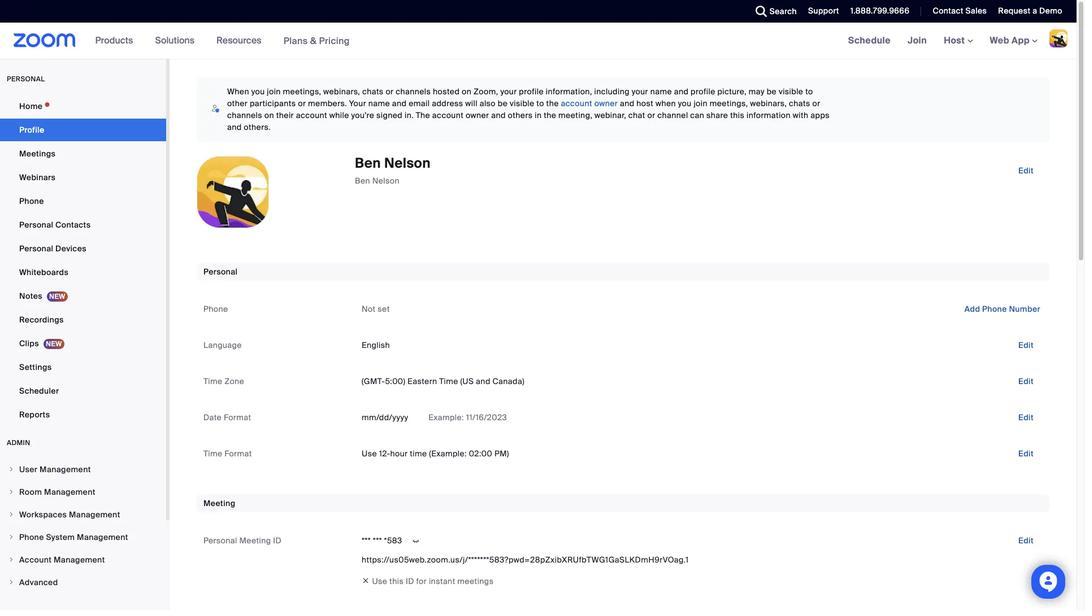 Task type: describe. For each thing, give the bounding box(es) containing it.
edit button for time zone
[[1009, 372, 1043, 391]]

date format
[[203, 413, 251, 423]]

the inside when you join meetings, webinars, chats or channels hosted on zoom, your profile information, including your name and profile picture, may be visible to other participants or members. your name and email address will also be visible to the
[[546, 98, 559, 109]]

date
[[203, 413, 222, 423]]

when you join meetings, webinars, chats or channels hosted on zoom, your profile information, including your name and profile picture, may be visible to other participants or members. your name and email address will also be visible to the
[[227, 86, 813, 109]]

right image inside advanced menu item
[[8, 579, 15, 586]]

host
[[944, 34, 967, 46]]

right image for room
[[8, 489, 15, 496]]

phone link
[[0, 190, 166, 213]]

(gmt-
[[362, 376, 385, 387]]

management down workspaces management menu item
[[77, 532, 128, 543]]

0 vertical spatial nelson
[[384, 154, 431, 172]]

1 edit from the top
[[1018, 166, 1034, 176]]

resources button
[[217, 23, 267, 59]]

picture,
[[717, 86, 747, 97]]

host
[[637, 98, 653, 109]]

phone inside menu item
[[19, 532, 44, 543]]

whiteboards link
[[0, 261, 166, 284]]

when
[[227, 86, 249, 97]]

11/16/2023
[[466, 413, 507, 423]]

resources
[[217, 34, 261, 46]]

phone up language
[[203, 304, 228, 314]]

show personal meeting id image
[[407, 536, 425, 547]]

solutions button
[[155, 23, 200, 59]]

phone system management
[[19, 532, 128, 543]]

contacts
[[55, 220, 91, 230]]

1 your from the left
[[500, 86, 517, 97]]

meetings
[[457, 577, 494, 587]]

meetings navigation
[[840, 23, 1077, 59]]

search button
[[747, 0, 800, 23]]

with
[[793, 110, 809, 120]]

meetings, inside and host when you join meetings, webinars, chats or channels on their account while you're signed in. the account owner and others in the meeting, webinar, chat or channel can share this information with apps and others.
[[710, 98, 748, 109]]

add
[[965, 304, 980, 314]]

account management
[[19, 555, 105, 565]]

user management
[[19, 465, 91, 475]]

id for meeting
[[273, 536, 282, 546]]

1 horizontal spatial owner
[[594, 98, 618, 109]]

in
[[535, 110, 542, 120]]

scheduler
[[19, 386, 59, 396]]

personal for personal contacts
[[19, 220, 53, 230]]

account owner link
[[561, 98, 618, 109]]

clips
[[19, 339, 39, 349]]

and up when on the top
[[674, 86, 689, 97]]

edit for time format
[[1018, 449, 1034, 459]]

information
[[747, 110, 791, 120]]

1 vertical spatial name
[[368, 98, 390, 109]]

personal contacts link
[[0, 214, 166, 236]]

1 horizontal spatial name
[[650, 86, 672, 97]]

zoom,
[[474, 86, 498, 97]]

for
[[416, 577, 427, 587]]

and right (us
[[476, 376, 490, 387]]

phone inside the "personal menu" "menu"
[[19, 196, 44, 206]]

edit button for time format
[[1009, 445, 1043, 463]]

channels inside when you join meetings, webinars, chats or channels hosted on zoom, your profile information, including your name and profile picture, may be visible to other participants or members. your name and email address will also be visible to the
[[396, 86, 431, 97]]

use 12-hour time (example: 02:00 pm)
[[362, 449, 509, 459]]

account
[[19, 555, 52, 565]]

hosted
[[433, 86, 460, 97]]

4 edit from the top
[[1018, 413, 1034, 423]]

your
[[349, 98, 366, 109]]

personal for personal
[[203, 267, 238, 277]]

plans & pricing
[[284, 35, 350, 47]]

admin
[[7, 439, 30, 448]]

and down also
[[491, 110, 506, 120]]

eastern
[[408, 376, 437, 387]]

number
[[1009, 304, 1040, 314]]

0 vertical spatial visible
[[779, 86, 803, 97]]

request
[[998, 6, 1031, 16]]

personal devices
[[19, 244, 86, 254]]

reports
[[19, 410, 50, 420]]

admin menu menu
[[0, 459, 166, 595]]

and up chat
[[620, 98, 634, 109]]

sales
[[966, 6, 987, 16]]

others
[[508, 110, 533, 120]]

information,
[[546, 86, 592, 97]]

1 vertical spatial nelson
[[372, 176, 400, 186]]

apps
[[811, 110, 830, 120]]

meetings, inside when you join meetings, webinars, chats or channels hosted on zoom, your profile information, including your name and profile picture, may be visible to other participants or members. your name and email address will also be visible to the
[[283, 86, 321, 97]]

account owner
[[561, 98, 618, 109]]

profile picture image
[[1050, 29, 1068, 47]]

use this id for instant meetings
[[372, 577, 494, 587]]

0 horizontal spatial account
[[296, 110, 327, 120]]

example: 11/16/2023
[[426, 413, 507, 423]]

pricing
[[319, 35, 350, 47]]

including
[[594, 86, 630, 97]]

support
[[808, 6, 839, 16]]

reports link
[[0, 404, 166, 426]]

0 horizontal spatial visible
[[510, 98, 534, 109]]

account management menu item
[[0, 549, 166, 571]]

&
[[310, 35, 317, 47]]

right image for user
[[8, 466, 15, 473]]

banner containing products
[[0, 23, 1077, 59]]

2 horizontal spatial account
[[561, 98, 592, 109]]

add phone number
[[965, 304, 1040, 314]]

the inside and host when you join meetings, webinars, chats or channels on their account while you're signed in. the account owner and others in the meeting, webinar, chat or channel can share this information with apps and others.
[[544, 110, 556, 120]]

format for time format
[[224, 449, 252, 459]]

owner inside and host when you join meetings, webinars, chats or channels on their account while you're signed in. the account owner and others in the meeting, webinar, chat or channel can share this information with apps and others.
[[466, 110, 489, 120]]

2 *** from the left
[[373, 536, 382, 546]]

solutions
[[155, 34, 194, 46]]

pm)
[[494, 449, 509, 459]]

personal
[[7, 75, 45, 84]]

clips link
[[0, 332, 166, 355]]

use for use 12-hour time (example: 02:00 pm)
[[362, 449, 377, 459]]

webinars, inside and host when you join meetings, webinars, chats or channels on their account while you're signed in. the account owner and others in the meeting, webinar, chat or channel can share this information with apps and others.
[[750, 98, 787, 109]]

webinars
[[19, 172, 56, 183]]

web
[[990, 34, 1009, 46]]

search
[[770, 6, 797, 16]]

not
[[362, 304, 376, 314]]

share
[[706, 110, 728, 120]]

you inside and host when you join meetings, webinars, chats or channels on their account while you're signed in. the account owner and others in the meeting, webinar, chat or channel can share this information with apps and others.
[[678, 98, 692, 109]]

1 profile from the left
[[519, 86, 544, 97]]

user
[[19, 465, 38, 475]]

you're
[[351, 110, 374, 120]]

profile
[[19, 125, 44, 135]]

webinar,
[[595, 110, 626, 120]]

2 profile from the left
[[691, 86, 715, 97]]

edit for time zone
[[1018, 376, 1034, 387]]

workspaces
[[19, 510, 67, 520]]

and left others. on the left
[[227, 122, 242, 132]]

personal for personal meeting id
[[203, 536, 237, 546]]

id for this
[[406, 577, 414, 587]]

workspaces management
[[19, 510, 120, 520]]

web app
[[990, 34, 1030, 46]]

products
[[95, 34, 133, 46]]

workspaces management menu item
[[0, 504, 166, 526]]

notes link
[[0, 285, 166, 307]]

settings link
[[0, 356, 166, 379]]

products button
[[95, 23, 138, 59]]

may
[[749, 86, 765, 97]]

management for workspaces management
[[69, 510, 120, 520]]

when
[[656, 98, 676, 109]]

personal meeting id
[[203, 536, 282, 546]]

settings
[[19, 362, 52, 372]]



Task type: vqa. For each thing, say whether or not it's contained in the screenshot.
Phone System Management
yes



Task type: locate. For each thing, give the bounding box(es) containing it.
3 edit button from the top
[[1009, 372, 1043, 391]]

their
[[276, 110, 294, 120]]

right image left workspaces
[[8, 511, 15, 518]]

1 vertical spatial you
[[678, 98, 692, 109]]

management inside menu item
[[40, 465, 91, 475]]

be right also
[[498, 98, 508, 109]]

format
[[224, 413, 251, 423], [224, 449, 252, 459]]

profile link
[[0, 119, 166, 141]]

management for user management
[[40, 465, 91, 475]]

your up host
[[632, 86, 648, 97]]

this left for
[[389, 577, 404, 587]]

right image inside the room management menu item
[[8, 489, 15, 496]]

1 horizontal spatial id
[[406, 577, 414, 587]]

2 edit button from the top
[[1009, 336, 1043, 354]]

2 your from the left
[[632, 86, 648, 97]]

or down host
[[647, 110, 655, 120]]

0 horizontal spatial you
[[251, 86, 265, 97]]

signed
[[376, 110, 403, 120]]

and host when you join meetings, webinars, chats or channels on their account while you're signed in. the account owner and others in the meeting, webinar, chat or channel can share this information with apps and others.
[[227, 98, 830, 132]]

use for use this id for instant meetings
[[372, 577, 387, 587]]

management up phone system management menu item at the left
[[69, 510, 120, 520]]

zoom logo image
[[14, 33, 76, 47]]

name up when on the top
[[650, 86, 672, 97]]

to
[[805, 86, 813, 97], [536, 98, 544, 109]]

join inside when you join meetings, webinars, chats or channels hosted on zoom, your profile information, including your name and profile picture, may be visible to other participants or members. your name and email address will also be visible to the
[[267, 86, 281, 97]]

others.
[[244, 122, 271, 132]]

you inside when you join meetings, webinars, chats or channels hosted on zoom, your profile information, including your name and profile picture, may be visible to other participants or members. your name and email address will also be visible to the
[[251, 86, 265, 97]]

0 horizontal spatial on
[[264, 110, 274, 120]]

0 horizontal spatial this
[[389, 577, 404, 587]]

account down members.
[[296, 110, 327, 120]]

1 vertical spatial format
[[224, 449, 252, 459]]

1 horizontal spatial be
[[767, 86, 777, 97]]

1 horizontal spatial ***
[[373, 536, 382, 546]]

2 edit from the top
[[1018, 340, 1034, 350]]

time zone
[[203, 376, 244, 387]]

advanced
[[19, 578, 58, 588]]

this inside and host when you join meetings, webinars, chats or channels on their account while you're signed in. the account owner and others in the meeting, webinar, chat or channel can share this information with apps and others.
[[730, 110, 744, 120]]

right image left account in the left bottom of the page
[[8, 557, 15, 563]]

chats inside when you join meetings, webinars, chats or channels hosted on zoom, your profile information, including your name and profile picture, may be visible to other participants or members. your name and email address will also be visible to the
[[362, 86, 384, 97]]

0 vertical spatial owner
[[594, 98, 618, 109]]

right image for phone
[[8, 534, 15, 541]]

1 vertical spatial visible
[[510, 98, 534, 109]]

edit user photo image
[[224, 187, 242, 197]]

personal contacts
[[19, 220, 91, 230]]

join
[[908, 34, 927, 46]]

edit button for personal meeting id
[[1009, 532, 1043, 550]]

webinars, up information at the top right
[[750, 98, 787, 109]]

personal for personal devices
[[19, 244, 53, 254]]

1 horizontal spatial visible
[[779, 86, 803, 97]]

0 horizontal spatial webinars,
[[323, 86, 360, 97]]

0 vertical spatial the
[[546, 98, 559, 109]]

product information navigation
[[87, 23, 358, 59]]

right image for workspaces
[[8, 511, 15, 518]]

1 vertical spatial to
[[536, 98, 544, 109]]

0 vertical spatial you
[[251, 86, 265, 97]]

0 vertical spatial ben
[[355, 154, 381, 172]]

other
[[227, 98, 248, 109]]

owner up webinar,
[[594, 98, 618, 109]]

1 vertical spatial meeting
[[239, 536, 271, 546]]

0 horizontal spatial meeting
[[203, 498, 235, 509]]

1 vertical spatial join
[[694, 98, 708, 109]]

on inside when you join meetings, webinars, chats or channels hosted on zoom, your profile information, including your name and profile picture, may be visible to other participants or members. your name and email address will also be visible to the
[[462, 86, 471, 97]]

example:
[[428, 413, 464, 423]]

zone
[[224, 376, 244, 387]]

right image left the system
[[8, 534, 15, 541]]

0 horizontal spatial meetings,
[[283, 86, 321, 97]]

time
[[410, 449, 427, 459]]

management down phone system management menu item at the left
[[54, 555, 105, 565]]

2 right image from the top
[[8, 534, 15, 541]]

6 edit button from the top
[[1009, 532, 1043, 550]]

the right in
[[544, 110, 556, 120]]

3 edit from the top
[[1018, 376, 1034, 387]]

visible up with
[[779, 86, 803, 97]]

language
[[203, 340, 242, 350]]

format right date
[[224, 413, 251, 423]]

use left 12-
[[362, 449, 377, 459]]

1 vertical spatial id
[[406, 577, 414, 587]]

account down the address
[[432, 110, 464, 120]]

time for use 12-hour time (example: 02:00 pm)
[[203, 449, 222, 459]]

1 horizontal spatial meeting
[[239, 536, 271, 546]]

1 edit button from the top
[[1009, 162, 1043, 180]]

0 vertical spatial channels
[[396, 86, 431, 97]]

this right share
[[730, 110, 744, 120]]

webinars, inside when you join meetings, webinars, chats or channels hosted on zoom, your profile information, including your name and profile picture, may be visible to other participants or members. your name and email address will also be visible to the
[[323, 86, 360, 97]]

0 vertical spatial webinars,
[[323, 86, 360, 97]]

0 horizontal spatial id
[[273, 536, 282, 546]]

user photo image
[[197, 157, 268, 228]]

1 horizontal spatial webinars,
[[750, 98, 787, 109]]

0 horizontal spatial ***
[[362, 536, 371, 546]]

mm/dd/yyyy
[[362, 413, 408, 423]]

on up will
[[462, 86, 471, 97]]

set
[[378, 304, 390, 314]]

the down the information,
[[546, 98, 559, 109]]

devices
[[55, 244, 86, 254]]

1 vertical spatial meetings,
[[710, 98, 748, 109]]

1 right image from the top
[[8, 489, 15, 496]]

instant
[[429, 577, 455, 587]]

add phone number button
[[955, 300, 1050, 318]]

phone inside button
[[982, 304, 1007, 314]]

management for account management
[[54, 555, 105, 565]]

join up participants
[[267, 86, 281, 97]]

0 horizontal spatial chats
[[362, 86, 384, 97]]

0 vertical spatial join
[[267, 86, 281, 97]]

visible
[[779, 86, 803, 97], [510, 98, 534, 109]]

1 ben from the top
[[355, 154, 381, 172]]

room management
[[19, 487, 95, 497]]

1 vertical spatial on
[[264, 110, 274, 120]]

(gmt-5:00) eastern time (us and canada)
[[362, 376, 525, 387]]

on down participants
[[264, 110, 274, 120]]

time for (gmt-5:00) eastern time (us and canada)
[[203, 376, 222, 387]]

meetings, up members.
[[283, 86, 321, 97]]

1 vertical spatial the
[[544, 110, 556, 120]]

time down date
[[203, 449, 222, 459]]

web app button
[[990, 34, 1038, 46]]

phone down webinars
[[19, 196, 44, 206]]

1 vertical spatial use
[[372, 577, 387, 587]]

0 horizontal spatial channels
[[227, 110, 262, 120]]

1 vertical spatial webinars,
[[750, 98, 787, 109]]

room management menu item
[[0, 482, 166, 503]]

channels
[[396, 86, 431, 97], [227, 110, 262, 120]]

0 horizontal spatial owner
[[466, 110, 489, 120]]

1 vertical spatial right image
[[8, 534, 15, 541]]

0 horizontal spatial to
[[536, 98, 544, 109]]

owner down will
[[466, 110, 489, 120]]

1 horizontal spatial account
[[432, 110, 464, 120]]

address
[[432, 98, 463, 109]]

while
[[329, 110, 349, 120]]

members.
[[308, 98, 347, 109]]

join up can
[[694, 98, 708, 109]]

0 vertical spatial right image
[[8, 489, 15, 496]]

home
[[19, 101, 43, 111]]

time left zone
[[203, 376, 222, 387]]

room
[[19, 487, 42, 497]]

account
[[561, 98, 592, 109], [296, 110, 327, 120], [432, 110, 464, 120]]

0 horizontal spatial be
[[498, 98, 508, 109]]

plans & pricing link
[[284, 35, 350, 47], [284, 35, 350, 47]]

and up in.
[[392, 98, 407, 109]]

channel
[[657, 110, 688, 120]]

edit button for language
[[1009, 336, 1043, 354]]

0 vertical spatial be
[[767, 86, 777, 97]]

join inside and host when you join meetings, webinars, chats or channels on their account while you're signed in. the account owner and others in the meeting, webinar, chat or channel can share this information with apps and others.
[[694, 98, 708, 109]]

right image inside user management menu item
[[8, 466, 15, 473]]

channels inside and host when you join meetings, webinars, chats or channels on their account while you're signed in. the account owner and others in the meeting, webinar, chat or channel can share this information with apps and others.
[[227, 110, 262, 120]]

contact
[[933, 6, 963, 16]]

to up in
[[536, 98, 544, 109]]

name up signed
[[368, 98, 390, 109]]

edit for language
[[1018, 340, 1034, 350]]

right image left room
[[8, 489, 15, 496]]

management up workspaces management
[[44, 487, 95, 497]]

0 vertical spatial this
[[730, 110, 744, 120]]

2 ben from the top
[[355, 176, 370, 186]]

right image left advanced
[[8, 579, 15, 586]]

1 horizontal spatial you
[[678, 98, 692, 109]]

12-
[[379, 449, 390, 459]]

on inside and host when you join meetings, webinars, chats or channels on their account while you're signed in. the account owner and others in the meeting, webinar, chat or channel can share this information with apps and others.
[[264, 110, 274, 120]]

right image
[[8, 489, 15, 496], [8, 534, 15, 541]]

0 vertical spatial name
[[650, 86, 672, 97]]

request a demo
[[998, 6, 1063, 16]]

format down date format
[[224, 449, 252, 459]]

3 right image from the top
[[8, 557, 15, 563]]

1 horizontal spatial channels
[[396, 86, 431, 97]]

whiteboards
[[19, 267, 68, 277]]

or up signed
[[386, 86, 394, 97]]

visible up others
[[510, 98, 534, 109]]

right image inside account management menu item
[[8, 557, 15, 563]]

email
[[409, 98, 430, 109]]

0 vertical spatial id
[[273, 536, 282, 546]]

app
[[1012, 34, 1030, 46]]

1 right image from the top
[[8, 466, 15, 473]]

can
[[690, 110, 704, 120]]

1 vertical spatial channels
[[227, 110, 262, 120]]

personal
[[19, 220, 53, 230], [19, 244, 53, 254], [203, 267, 238, 277], [203, 536, 237, 546]]

you up channel in the top of the page
[[678, 98, 692, 109]]

time
[[203, 376, 222, 387], [439, 376, 458, 387], [203, 449, 222, 459]]

advanced menu item
[[0, 572, 166, 593]]

5 edit button from the top
[[1009, 445, 1043, 463]]

1 horizontal spatial to
[[805, 86, 813, 97]]

chats inside and host when you join meetings, webinars, chats or channels on their account while you're signed in. the account owner and others in the meeting, webinar, chat or channel can share this information with apps and others.
[[789, 98, 810, 109]]

1 horizontal spatial your
[[632, 86, 648, 97]]

0 vertical spatial meetings,
[[283, 86, 321, 97]]

notes
[[19, 291, 42, 301]]

chats up with
[[789, 98, 810, 109]]

be right may
[[767, 86, 777, 97]]

edit button
[[1009, 162, 1043, 180], [1009, 336, 1043, 354], [1009, 372, 1043, 391], [1009, 409, 1043, 427], [1009, 445, 1043, 463], [1009, 532, 1043, 550]]

1 vertical spatial this
[[389, 577, 404, 587]]

profile up can
[[691, 86, 715, 97]]

1 horizontal spatial join
[[694, 98, 708, 109]]

0 horizontal spatial profile
[[519, 86, 544, 97]]

ben
[[355, 154, 381, 172], [355, 176, 370, 186]]

banner
[[0, 23, 1077, 59]]

1 horizontal spatial meetings,
[[710, 98, 748, 109]]

personal menu menu
[[0, 95, 166, 427]]

management for room management
[[44, 487, 95, 497]]

in.
[[405, 110, 414, 120]]

format for date format
[[224, 413, 251, 423]]

channels down other
[[227, 110, 262, 120]]

0 horizontal spatial name
[[368, 98, 390, 109]]

user management menu item
[[0, 459, 166, 480]]

https://us05web.zoom.us/j/*******583?pwd=28pzxibxrufbtwg1gaslkdmh9rvoag.1
[[362, 555, 689, 565]]

the
[[546, 98, 559, 109], [544, 110, 556, 120]]

participants
[[250, 98, 296, 109]]

profile up and host when you join meetings, webinars, chats or channels on their account while you're signed in. the account owner and others in the meeting, webinar, chat or channel can share this information with apps and others. at the top
[[519, 86, 544, 97]]

support link
[[800, 0, 842, 23], [808, 6, 839, 16]]

or
[[386, 86, 394, 97], [298, 98, 306, 109], [812, 98, 820, 109], [647, 110, 655, 120]]

0 horizontal spatial join
[[267, 86, 281, 97]]

chats up your
[[362, 86, 384, 97]]

(example:
[[429, 449, 467, 459]]

1 vertical spatial ben
[[355, 176, 370, 186]]

webinars, up members.
[[323, 86, 360, 97]]

phone system management menu item
[[0, 527, 166, 548]]

meeting,
[[558, 110, 592, 120]]

1 horizontal spatial chats
[[789, 98, 810, 109]]

edit for personal meeting id
[[1018, 536, 1034, 546]]

right image inside workspaces management menu item
[[8, 511, 15, 518]]

profile
[[519, 86, 544, 97], [691, 86, 715, 97]]

right image inside phone system management menu item
[[8, 534, 15, 541]]

management
[[40, 465, 91, 475], [44, 487, 95, 497], [69, 510, 120, 520], [77, 532, 128, 543], [54, 555, 105, 565]]

0 vertical spatial meeting
[[203, 498, 235, 509]]

channels up email
[[396, 86, 431, 97]]

***
[[362, 536, 371, 546], [373, 536, 382, 546]]

to up with
[[805, 86, 813, 97]]

also
[[480, 98, 496, 109]]

system
[[46, 532, 75, 543]]

0 vertical spatial to
[[805, 86, 813, 97]]

or left members.
[[298, 98, 306, 109]]

1 vertical spatial be
[[498, 98, 508, 109]]

use down *** *** *583
[[372, 577, 387, 587]]

0 horizontal spatial your
[[500, 86, 517, 97]]

meetings,
[[283, 86, 321, 97], [710, 98, 748, 109]]

plans
[[284, 35, 308, 47]]

right image for account
[[8, 557, 15, 563]]

the
[[416, 110, 430, 120]]

phone right the add
[[982, 304, 1007, 314]]

account up meeting,
[[561, 98, 592, 109]]

schedule link
[[840, 23, 899, 59]]

1 horizontal spatial this
[[730, 110, 744, 120]]

1 *** from the left
[[362, 536, 371, 546]]

contact sales
[[933, 6, 987, 16]]

0 vertical spatial format
[[224, 413, 251, 423]]

you up participants
[[251, 86, 265, 97]]

5 edit from the top
[[1018, 449, 1034, 459]]

1 vertical spatial chats
[[789, 98, 810, 109]]

or up apps
[[812, 98, 820, 109]]

0 vertical spatial use
[[362, 449, 377, 459]]

6 edit from the top
[[1018, 536, 1034, 546]]

1 horizontal spatial on
[[462, 86, 471, 97]]

4 edit button from the top
[[1009, 409, 1043, 427]]

right image left user
[[8, 466, 15, 473]]

1.888.799.9666 button
[[842, 0, 912, 23], [850, 6, 910, 16]]

your right zoom,
[[500, 86, 517, 97]]

1 horizontal spatial profile
[[691, 86, 715, 97]]

management up room management
[[40, 465, 91, 475]]

1 vertical spatial owner
[[466, 110, 489, 120]]

0 vertical spatial chats
[[362, 86, 384, 97]]

0 vertical spatial on
[[462, 86, 471, 97]]

right image
[[8, 466, 15, 473], [8, 511, 15, 518], [8, 557, 15, 563], [8, 579, 15, 586]]

4 right image from the top
[[8, 579, 15, 586]]

a
[[1033, 6, 1037, 16]]

meetings
[[19, 149, 56, 159]]

phone up account in the left bottom of the page
[[19, 532, 44, 543]]

this
[[730, 110, 744, 120], [389, 577, 404, 587]]

meetings, down the picture,
[[710, 98, 748, 109]]

time left (us
[[439, 376, 458, 387]]

chats
[[362, 86, 384, 97], [789, 98, 810, 109]]

2 right image from the top
[[8, 511, 15, 518]]



